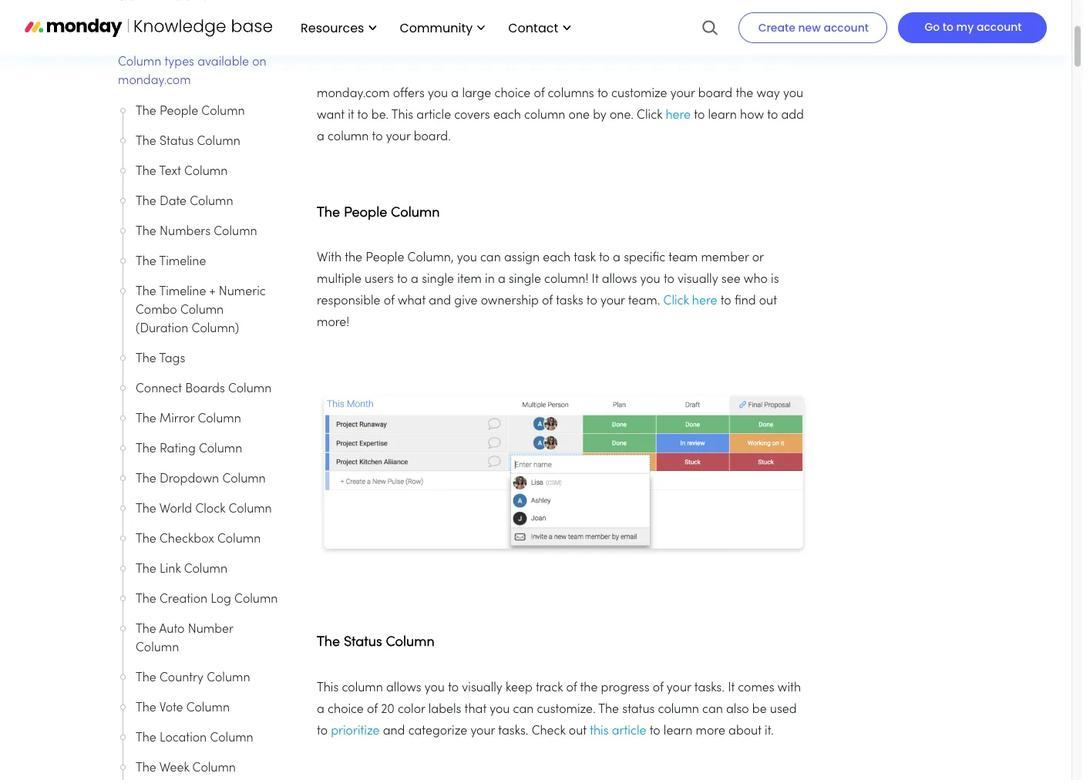 Task type: vqa. For each thing, say whether or not it's contained in the screenshot.
customize. on the bottom
yes



Task type: locate. For each thing, give the bounding box(es) containing it.
1 horizontal spatial choice
[[495, 88, 531, 100]]

0 horizontal spatial click
[[637, 110, 663, 122]]

color
[[398, 705, 425, 716]]

team.
[[629, 296, 661, 308]]

also
[[727, 705, 750, 716]]

1 vertical spatial here
[[693, 296, 718, 308]]

number
[[188, 625, 233, 636]]

1 vertical spatial allows
[[386, 683, 422, 695]]

list
[[285, 0, 579, 56]]

column down "clock"
[[217, 535, 261, 546]]

0 horizontal spatial monday.com
[[118, 76, 191, 87]]

tasks
[[556, 296, 584, 308]]

it inside "this column allows you to visually keep track of the progress of your tasks. it comes with a choice of 20 color labels that you can customize. the status column can also be used to"
[[728, 683, 735, 695]]

you down specific
[[641, 275, 661, 286]]

here link
[[666, 110, 691, 122]]

column up "clock"
[[222, 474, 266, 486]]

the dropdown column link
[[136, 471, 279, 489]]

1 horizontal spatial out
[[760, 296, 778, 308]]

learn down board
[[709, 110, 737, 122]]

tasks. up more
[[695, 683, 725, 695]]

the rating column
[[136, 444, 242, 456]]

1 vertical spatial learn
[[664, 726, 693, 738]]

visually up 'click here'
[[678, 275, 719, 286]]

1 horizontal spatial each
[[543, 253, 571, 265]]

of left 'columns'
[[534, 88, 545, 100]]

column down the status column "link"
[[184, 167, 228, 178]]

available
[[198, 57, 249, 69]]

0 vertical spatial article
[[417, 110, 451, 122]]

tasks. inside "this column allows you to visually keep track of the progress of your tasks. it comes with a choice of 20 color labels that you can customize. the status column can also be used to"
[[695, 683, 725, 695]]

1 single from the left
[[422, 275, 454, 286]]

this right be.
[[392, 110, 414, 122]]

the people column up the with
[[317, 207, 440, 220]]

people.png image
[[317, 334, 811, 612]]

0 horizontal spatial choice
[[328, 705, 364, 716]]

of left "20"
[[367, 705, 378, 716]]

0 horizontal spatial single
[[422, 275, 454, 286]]

monday.com down types
[[118, 76, 191, 87]]

learn inside to learn how to add a column to your board.
[[709, 110, 737, 122]]

your up here link
[[671, 88, 695, 100]]

each right covers
[[494, 110, 521, 122]]

to right go
[[943, 19, 954, 34]]

1 vertical spatial the status column
[[317, 637, 435, 650]]

out left this
[[569, 726, 587, 738]]

feature
[[768, 30, 811, 42]]

0 horizontal spatial the
[[345, 253, 363, 265]]

column types available on monday.com
[[118, 57, 267, 87]]

column for the checkbox column link
[[217, 535, 261, 546]]

people for topmost "the people column" link
[[160, 106, 198, 118]]

column up the creation log column
[[184, 565, 228, 576]]

2 vertical spatial people
[[366, 253, 405, 265]]

of left tasks
[[542, 296, 553, 308]]

column up column, at the top of the page
[[391, 207, 440, 220]]

0 vertical spatial monday.com
[[118, 76, 191, 87]]

1 vertical spatial choice
[[328, 705, 364, 716]]

contact
[[509, 19, 559, 36]]

the up customize.
[[581, 683, 598, 695]]

the world clock column link
[[136, 501, 279, 520]]

column,
[[408, 253, 454, 265]]

by
[[593, 110, 607, 122]]

column for the date column link
[[190, 197, 233, 208]]

team
[[669, 253, 698, 265]]

out down is
[[760, 296, 778, 308]]

the country column link
[[136, 670, 279, 689]]

resources link
[[293, 15, 385, 41]]

account right my
[[977, 19, 1023, 34]]

click here link
[[664, 296, 718, 308]]

1 vertical spatial it
[[728, 683, 735, 695]]

0 vertical spatial each
[[494, 110, 521, 122]]

column for the link column link
[[184, 565, 228, 576]]

1 vertical spatial out
[[569, 726, 587, 738]]

1 vertical spatial the people column link
[[317, 199, 440, 223]]

the people column link up the status column "link"
[[136, 103, 279, 122]]

0 vertical spatial and
[[429, 296, 451, 308]]

you right that
[[490, 705, 510, 716]]

click right "team."
[[664, 296, 689, 308]]

2 horizontal spatial the
[[736, 88, 754, 100]]

column down the location column link
[[193, 764, 236, 775]]

0 horizontal spatial the status column
[[136, 137, 244, 148]]

member
[[702, 253, 749, 265]]

timeline inside the timeline + numeric combo column (duration column)
[[159, 287, 206, 299]]

column for the text column "link"
[[184, 167, 228, 178]]

create new account
[[759, 20, 869, 35]]

responsible
[[317, 296, 381, 308]]

status
[[623, 705, 655, 716]]

status up the text column
[[160, 137, 194, 148]]

the country column
[[136, 673, 250, 685]]

the for the link column link
[[136, 565, 156, 576]]

the for the tags link
[[136, 354, 156, 366]]

to left prioritize link
[[317, 726, 328, 738]]

1 vertical spatial each
[[543, 253, 571, 265]]

the for the status column "link"
[[136, 137, 156, 148]]

status inside the status column "link"
[[160, 137, 194, 148]]

monday.com logo image
[[25, 11, 273, 44]]

column right "log"
[[235, 595, 278, 606]]

each up column!
[[543, 253, 571, 265]]

0 horizontal spatial can
[[481, 253, 501, 265]]

the right the with
[[345, 253, 363, 265]]

account right new
[[824, 20, 869, 35]]

the people column up the status column "link"
[[136, 106, 245, 118]]

column up the week column link
[[210, 734, 254, 745]]

it up also on the right bottom of the page
[[728, 683, 735, 695]]

large
[[462, 88, 492, 100]]

to inside main element
[[943, 19, 954, 34]]

of inside the monday.com offers you a large choice of columns to customize your board the way you want it to be. this article covers each column one by one. click
[[534, 88, 545, 100]]

tasks. left check
[[499, 726, 529, 738]]

each inside the monday.com offers you a large choice of columns to customize your board the way you want it to be. this article covers each column one by one. click
[[494, 110, 521, 122]]

1 horizontal spatial it
[[728, 683, 735, 695]]

0 vertical spatial this
[[392, 110, 414, 122]]

column up more
[[658, 705, 700, 716]]

article down status
[[612, 726, 647, 738]]

0 vertical spatial status
[[160, 137, 194, 148]]

can
[[481, 253, 501, 265], [513, 705, 534, 716], [703, 705, 723, 716]]

click down customize
[[637, 110, 663, 122]]

column down 'columns'
[[525, 110, 566, 122]]

monday.com offers you a large choice of columns to customize your board the way you want it to be. this article covers each column one by one. click
[[317, 88, 804, 122]]

allows up "team."
[[602, 275, 637, 286]]

boards
[[185, 384, 225, 396]]

it down the task
[[592, 275, 599, 286]]

1 horizontal spatial the status column
[[317, 637, 435, 650]]

column for the mirror column link
[[198, 414, 241, 426]]

allows up "color"
[[386, 683, 422, 695]]

1 vertical spatial and
[[383, 726, 405, 738]]

week
[[159, 764, 189, 775]]

0 horizontal spatial status
[[160, 137, 194, 148]]

allows
[[602, 275, 637, 286], [386, 683, 422, 695]]

the for the dropdown column link on the left bottom of the page
[[136, 474, 156, 486]]

1 vertical spatial click
[[664, 296, 689, 308]]

column for the rating column link
[[199, 444, 242, 456]]

track
[[536, 683, 563, 695]]

1 vertical spatial this
[[317, 683, 339, 695]]

here down customize
[[666, 110, 691, 122]]

people
[[160, 106, 198, 118], [344, 207, 388, 220], [366, 253, 405, 265]]

single down assign
[[509, 275, 542, 286]]

categorize
[[409, 726, 468, 738]]

out inside to find out more!
[[760, 296, 778, 308]]

this
[[392, 110, 414, 122], [317, 683, 339, 695]]

on
[[252, 57, 267, 69]]

to left find
[[721, 296, 732, 308]]

1 horizontal spatial account
[[977, 19, 1023, 34]]

0 horizontal spatial article
[[417, 110, 451, 122]]

0 vertical spatial here
[[666, 110, 691, 122]]

and down "20"
[[383, 726, 405, 738]]

this up prioritize link
[[317, 683, 339, 695]]

the for the rating column link
[[136, 444, 156, 456]]

column inside to learn how to add a column to your board.
[[328, 132, 369, 143]]

the inside the monday.com offers you a large choice of columns to customize your board the way you want it to be. this article covers each column one by one. click
[[736, 88, 754, 100]]

1 vertical spatial tasks.
[[499, 726, 529, 738]]

column down the auto
[[136, 643, 179, 655]]

of
[[534, 88, 545, 100], [384, 296, 395, 308], [542, 296, 553, 308], [567, 683, 577, 695], [653, 683, 664, 695], [367, 705, 378, 716]]

the status column up "20"
[[317, 637, 435, 650]]

the inside the timeline + numeric combo column (duration column)
[[136, 287, 156, 299]]

the
[[736, 88, 754, 100], [345, 253, 363, 265], [581, 683, 598, 695]]

numbers
[[160, 227, 211, 238]]

prioritize link
[[331, 726, 380, 738]]

in
[[485, 275, 495, 286]]

your right progress on the right of the page
[[667, 683, 692, 695]]

column for the vote column link
[[186, 704, 230, 715]]

1 horizontal spatial visually
[[678, 275, 719, 286]]

you up "labels"
[[425, 683, 445, 695]]

the vote column link
[[136, 700, 279, 719]]

column up the timeline link
[[214, 227, 257, 238]]

account
[[977, 19, 1023, 34], [824, 20, 869, 35]]

the for the vote column link
[[136, 704, 156, 715]]

the status column inside "link"
[[136, 137, 244, 148]]

1 vertical spatial timeline
[[159, 287, 206, 299]]

0 vertical spatial allows
[[602, 275, 637, 286]]

learn left more
[[664, 726, 693, 738]]

min
[[343, 30, 364, 42]]

0 vertical spatial tasks.
[[695, 683, 725, 695]]

this inside "this column allows you to visually keep track of the progress of your tasks. it comes with a choice of 20 color labels that you can customize. the status column can also be used to"
[[317, 683, 339, 695]]

column inside the auto number column
[[136, 643, 179, 655]]

a left large
[[452, 88, 459, 100]]

9 min read
[[332, 30, 393, 42]]

choice up prioritize link
[[328, 705, 364, 716]]

0 vertical spatial visually
[[678, 275, 719, 286]]

0 vertical spatial the people column
[[136, 106, 245, 118]]

0 vertical spatial the status column
[[136, 137, 244, 148]]

be.
[[372, 110, 389, 122]]

the week column
[[136, 764, 236, 775]]

0 horizontal spatial visually
[[462, 683, 503, 695]]

anything!
[[155, 0, 207, 12]]

2 vertical spatial the
[[581, 683, 598, 695]]

the location column link
[[136, 730, 279, 749]]

0 vertical spatial people
[[160, 106, 198, 118]]

the people column link up the with
[[317, 199, 440, 223]]

visually up that
[[462, 683, 503, 695]]

a down want
[[317, 132, 325, 143]]

and left give
[[429, 296, 451, 308]]

the timeline + numeric combo column (duration column) link
[[136, 284, 279, 339]]

the for the timeline link
[[136, 257, 156, 268]]

2 horizontal spatial can
[[703, 705, 723, 716]]

1 horizontal spatial tasks.
[[695, 683, 725, 695]]

column down getting
[[118, 57, 161, 69]]

1 vertical spatial people
[[344, 207, 388, 220]]

column for right "the people column" link
[[391, 207, 440, 220]]

column down the country column link
[[186, 704, 230, 715]]

people inside with the people column, you can assign each task to a specific team member or multiple users to a single item in a single column! it allows you to visually see who is responsible of what and give ownership of tasks to your team.
[[366, 253, 405, 265]]

progress
[[601, 683, 650, 695]]

it
[[592, 275, 599, 286], [728, 683, 735, 695]]

timeline for the timeline
[[159, 257, 206, 268]]

single
[[422, 275, 454, 286], [509, 275, 542, 286]]

a left "20"
[[317, 705, 325, 716]]

1 horizontal spatial allows
[[602, 275, 637, 286]]

a left specific
[[613, 253, 621, 265]]

0 vertical spatial it
[[592, 275, 599, 286]]

0 vertical spatial learn
[[709, 110, 737, 122]]

your inside to learn how to add a column to your board.
[[386, 132, 411, 143]]

the inside the auto number column
[[136, 625, 156, 636]]

to learn how to add a column to your board.
[[317, 110, 805, 143]]

to down status
[[650, 726, 661, 738]]

1 horizontal spatial article
[[612, 726, 647, 738]]

you up item
[[457, 253, 477, 265]]

the text column
[[136, 167, 228, 178]]

the
[[136, 106, 156, 118], [136, 137, 156, 148], [136, 167, 156, 178], [136, 197, 156, 208], [317, 207, 340, 220], [136, 227, 156, 238], [136, 257, 156, 268], [136, 287, 156, 299], [136, 354, 156, 366], [136, 414, 156, 426], [136, 444, 156, 456], [136, 474, 156, 486], [136, 505, 156, 516], [136, 535, 156, 546], [136, 565, 156, 576], [136, 595, 156, 606], [136, 625, 156, 636], [317, 637, 340, 650], [136, 673, 156, 685], [136, 704, 156, 715], [599, 705, 620, 716], [136, 734, 156, 745], [136, 764, 156, 775]]

ask
[[118, 0, 136, 12]]

world
[[159, 505, 192, 516]]

1 horizontal spatial this
[[392, 110, 414, 122]]

getting started link
[[118, 32, 203, 43]]

monday.com inside column types available on monday.com
[[118, 76, 191, 87]]

the status column up the text column
[[136, 137, 244, 148]]

status up "20"
[[344, 637, 382, 650]]

you
[[428, 88, 448, 100], [784, 88, 804, 100], [457, 253, 477, 265], [641, 275, 661, 286], [425, 683, 445, 695], [490, 705, 510, 716]]

0 vertical spatial timeline
[[159, 257, 206, 268]]

one.
[[610, 110, 634, 122]]

to find out more!
[[317, 296, 778, 329]]

1 horizontal spatial single
[[509, 275, 542, 286]]

column inside the monday.com offers you a large choice of columns to customize your board the way you want it to be. this article covers each column one by one. click
[[525, 110, 566, 122]]

9
[[332, 30, 340, 42]]

article up board.
[[417, 110, 451, 122]]

or
[[753, 253, 764, 265]]

resources
[[301, 19, 364, 36]]

choice right large
[[495, 88, 531, 100]]

the up how at the top
[[736, 88, 754, 100]]

what
[[398, 296, 426, 308]]

0 horizontal spatial the people column
[[136, 106, 245, 118]]

1 horizontal spatial monday.com
[[317, 88, 390, 100]]

1 vertical spatial article
[[612, 726, 647, 738]]

can down keep
[[513, 705, 534, 716]]

can up in
[[481, 253, 501, 265]]

status
[[160, 137, 194, 148], [344, 637, 382, 650]]

0 horizontal spatial this
[[317, 683, 339, 695]]

1 horizontal spatial the
[[581, 683, 598, 695]]

the for the week column link
[[136, 764, 156, 775]]

0 vertical spatial choice
[[495, 88, 531, 100]]

a
[[452, 88, 459, 100], [317, 132, 325, 143], [613, 253, 621, 265], [411, 275, 419, 286], [498, 275, 506, 286], [317, 705, 325, 716]]

1 vertical spatial status
[[344, 637, 382, 650]]

0 vertical spatial click
[[637, 110, 663, 122]]

0 horizontal spatial it
[[592, 275, 599, 286]]

column for the dropdown column link on the left bottom of the page
[[222, 474, 266, 486]]

monday.com up it
[[317, 88, 390, 100]]

to left add
[[768, 110, 779, 122]]

covers
[[455, 110, 490, 122]]

column up the status column "link"
[[202, 106, 245, 118]]

1 vertical spatial visually
[[462, 683, 503, 695]]

2 timeline from the top
[[159, 287, 206, 299]]

the tags link
[[136, 351, 279, 369]]

column down connect boards column link
[[198, 414, 241, 426]]

column up the text column "link"
[[197, 137, 241, 148]]

to down team
[[664, 275, 675, 286]]

1 horizontal spatial learn
[[709, 110, 737, 122]]

0 vertical spatial out
[[760, 296, 778, 308]]

1 horizontal spatial and
[[429, 296, 451, 308]]

article
[[417, 110, 451, 122], [612, 726, 647, 738]]

new
[[799, 20, 821, 35]]

1 horizontal spatial the people column link
[[317, 199, 440, 223]]

the status column
[[136, 137, 244, 148], [317, 637, 435, 650]]

labels
[[429, 705, 462, 716]]

item
[[458, 275, 482, 286]]

choice
[[495, 88, 531, 100], [328, 705, 364, 716]]

0 horizontal spatial each
[[494, 110, 521, 122]]

to right the task
[[599, 253, 610, 265]]

your down be.
[[386, 132, 411, 143]]

more!
[[317, 318, 350, 329]]

add
[[782, 110, 805, 122]]

0 vertical spatial the
[[736, 88, 754, 100]]

0 horizontal spatial here
[[666, 110, 691, 122]]

column right the boards at left
[[228, 384, 272, 396]]

column down +
[[180, 305, 224, 317]]

1 timeline from the top
[[159, 257, 206, 268]]

1 vertical spatial the
[[345, 253, 363, 265]]

0 horizontal spatial the people column link
[[136, 103, 279, 122]]

0 horizontal spatial allows
[[386, 683, 422, 695]]

can up more
[[703, 705, 723, 716]]

1 vertical spatial monday.com
[[317, 88, 390, 100]]

1 vertical spatial the people column
[[317, 207, 440, 220]]

column up the vote column link
[[207, 673, 250, 685]]

column
[[525, 110, 566, 122], [328, 132, 369, 143], [342, 683, 383, 695], [658, 705, 700, 716]]



Task type: describe. For each thing, give the bounding box(es) containing it.
visually inside "this column allows you to visually keep track of the progress of your tasks. it comes with a choice of 20 color labels that you can customize. the status column can also be used to"
[[462, 683, 503, 695]]

is
[[772, 275, 780, 286]]

main element
[[285, 0, 1048, 56]]

click inside the monday.com offers you a large choice of columns to customize your board the way you want it to be. this article covers each column one by one. click
[[637, 110, 663, 122]]

to down be.
[[372, 132, 383, 143]]

the for the auto number column link at bottom left
[[136, 625, 156, 636]]

the for the numbers column "link"
[[136, 227, 156, 238]]

column for the week column link
[[193, 764, 236, 775]]

0 horizontal spatial out
[[569, 726, 587, 738]]

go
[[925, 19, 941, 34]]

combo
[[136, 305, 177, 317]]

of up status
[[653, 683, 664, 695]]

check
[[532, 726, 566, 738]]

this article link
[[590, 726, 647, 738]]

click here
[[664, 296, 718, 308]]

you right offers
[[428, 88, 448, 100]]

column for the location column link
[[210, 734, 254, 745]]

a up what
[[411, 275, 419, 286]]

to right users
[[397, 275, 408, 286]]

column for topmost "the people column" link
[[202, 106, 245, 118]]

the auto number column link
[[136, 621, 279, 658]]

dropdown
[[160, 474, 219, 486]]

this
[[590, 726, 609, 738]]

the timeline + numeric combo column (duration column)
[[136, 287, 266, 336]]

a inside "this column allows you to visually keep track of the progress of your tasks. it comes with a choice of 20 color labels that you can customize. the status column can also be used to"
[[317, 705, 325, 716]]

the for the text column "link"
[[136, 167, 156, 178]]

a inside the monday.com offers you a large choice of columns to customize your board the way you want it to be. this article covers each column one by one. click
[[452, 88, 459, 100]]

text
[[159, 167, 181, 178]]

1 horizontal spatial status
[[344, 637, 382, 650]]

and inside with the people column, you can assign each task to a specific team member or multiple users to a single item in a single column! it allows you to visually see who is responsible of what and give ownership of tasks to your team.
[[429, 296, 451, 308]]

column for connect boards column link
[[228, 384, 272, 396]]

it inside with the people column, you can assign each task to a specific team member or multiple users to a single item in a single column! it allows you to visually see who is responsible of what and give ownership of tasks to your team.
[[592, 275, 599, 286]]

auto
[[159, 625, 185, 636]]

0 vertical spatial the people column link
[[136, 103, 279, 122]]

of left what
[[384, 296, 395, 308]]

it.
[[765, 726, 774, 738]]

1 horizontal spatial click
[[664, 296, 689, 308]]

the for the world clock column link
[[136, 505, 156, 516]]

visually inside with the people column, you can assign each task to a specific team member or multiple users to a single item in a single column! it allows you to visually see who is responsible of what and give ownership of tasks to your team.
[[678, 275, 719, 286]]

ask us anything! link
[[118, 0, 280, 15]]

the auto number column
[[136, 625, 233, 655]]

the timeline link
[[136, 253, 279, 272]]

the dropdown column
[[136, 474, 266, 486]]

the mirror column link
[[136, 411, 279, 429]]

column for the country column link
[[207, 673, 250, 685]]

be
[[753, 705, 767, 716]]

more
[[696, 726, 726, 738]]

to up "labels"
[[448, 683, 459, 695]]

task
[[574, 253, 596, 265]]

search logo image
[[702, 0, 719, 56]]

this column allows you to visually keep track of the progress of your tasks. it comes with a choice of 20 color labels that you can customize. the status column can also be used to
[[317, 683, 802, 738]]

the status column link
[[136, 133, 279, 152]]

the for the country column link
[[136, 673, 156, 685]]

to right it
[[358, 110, 368, 122]]

timeline for the timeline + numeric combo column (duration column)
[[159, 287, 206, 299]]

a right in
[[498, 275, 506, 286]]

allows inside "this column allows you to visually keep track of the progress of your tasks. it comes with a choice of 20 color labels that you can customize. the status column can also be used to"
[[386, 683, 422, 695]]

1 horizontal spatial the people column
[[317, 207, 440, 220]]

0 horizontal spatial learn
[[664, 726, 693, 738]]

the inside "this column allows you to visually keep track of the progress of your tasks. it comes with a choice of 20 color labels that you can customize. the status column can also be used to"
[[581, 683, 598, 695]]

getting
[[118, 32, 159, 43]]

column inside the timeline + numeric combo column (duration column)
[[180, 305, 224, 317]]

us
[[140, 0, 152, 12]]

each inside with the people column, you can assign each task to a specific team member or multiple users to a single item in a single column! it allows you to visually see who is responsible of what and give ownership of tasks to your team.
[[543, 253, 571, 265]]

ownership
[[481, 296, 539, 308]]

column types available on monday.com link
[[118, 54, 280, 91]]

column right "clock"
[[229, 505, 272, 516]]

column up "20"
[[342, 683, 383, 695]]

with
[[778, 683, 802, 695]]

connect
[[136, 384, 182, 396]]

you up add
[[784, 88, 804, 100]]

the inside with the people column, you can assign each task to a specific team member or multiple users to a single item in a single column! it allows you to visually see who is responsible of what and give ownership of tasks to your team.
[[345, 253, 363, 265]]

column inside column types available on monday.com
[[118, 57, 161, 69]]

the creation log column link
[[136, 591, 279, 610]]

column for the status column "link"
[[197, 137, 241, 148]]

prioritize and categorize your tasks. check out this article to learn more about it.
[[331, 726, 774, 738]]

the creation log column
[[136, 595, 278, 606]]

about
[[729, 726, 762, 738]]

this inside the monday.com offers you a large choice of columns to customize your board the way you want it to be. this article covers each column one by one. click
[[392, 110, 414, 122]]

of right track
[[567, 683, 577, 695]]

read
[[367, 30, 393, 42]]

a inside to learn how to add a column to your board.
[[317, 132, 325, 143]]

to inside to find out more!
[[721, 296, 732, 308]]

1 horizontal spatial here
[[693, 296, 718, 308]]

give
[[455, 296, 478, 308]]

assign
[[504, 253, 540, 265]]

your down that
[[471, 726, 495, 738]]

the mirror column
[[136, 414, 241, 426]]

contact link
[[501, 15, 579, 41]]

can inside with the people column, you can assign each task to a specific team member or multiple users to a single item in a single column! it allows you to visually see who is responsible of what and give ownership of tasks to your team.
[[481, 253, 501, 265]]

the for the timeline + numeric combo column (duration column) link
[[136, 287, 156, 299]]

1 horizontal spatial can
[[513, 705, 534, 716]]

customize.
[[537, 705, 596, 716]]

board
[[699, 88, 733, 100]]

the vote column
[[136, 704, 230, 715]]

the rating column link
[[136, 441, 279, 459]]

checkbox
[[160, 535, 214, 546]]

link
[[160, 565, 181, 576]]

users
[[365, 275, 394, 286]]

ask us anything!
[[118, 0, 207, 12]]

go to my account
[[925, 19, 1023, 34]]

the week column link
[[136, 760, 279, 779]]

2 single from the left
[[509, 275, 542, 286]]

prioritize
[[331, 726, 380, 738]]

choice inside "this column allows you to visually keep track of the progress of your tasks. it comes with a choice of 20 color labels that you can customize. the status column can also be used to"
[[328, 705, 364, 716]]

to right here link
[[695, 110, 705, 122]]

monday.com inside the monday.com offers you a large choice of columns to customize your board the way you want it to be. this article covers each column one by one. click
[[317, 88, 390, 100]]

the inside "this column allows you to visually keep track of the progress of your tasks. it comes with a choice of 20 color labels that you can customize. the status column can also be used to"
[[599, 705, 620, 716]]

comes
[[739, 683, 775, 695]]

the for the creation log column link
[[136, 595, 156, 606]]

getting started
[[118, 32, 203, 43]]

keep
[[506, 683, 533, 695]]

vote
[[159, 704, 183, 715]]

offers
[[393, 88, 425, 100]]

to right tasks
[[587, 296, 598, 308]]

community link
[[392, 15, 493, 41]]

the for the checkbox column link
[[136, 535, 156, 546]]

the for the location column link
[[136, 734, 156, 745]]

column for the numbers column "link"
[[214, 227, 257, 238]]

allows inside with the people column, you can assign each task to a specific team member or multiple users to a single item in a single column! it allows you to visually see who is responsible of what and give ownership of tasks to your team.
[[602, 275, 637, 286]]

the checkbox column link
[[136, 531, 279, 550]]

your inside with the people column, you can assign each task to a specific team member or multiple users to a single item in a single column! it allows you to visually see who is responsible of what and give ownership of tasks to your team.
[[601, 296, 625, 308]]

article inside the monday.com offers you a large choice of columns to customize your board the way you want it to be. this article covers each column one by one. click
[[417, 110, 451, 122]]

who
[[744, 275, 768, 286]]

one
[[569, 110, 590, 122]]

people for right "the people column" link
[[344, 207, 388, 220]]

column!
[[545, 275, 589, 286]]

choice inside the monday.com offers you a large choice of columns to customize your board the way you want it to be. this article covers each column one by one. click
[[495, 88, 531, 100]]

the for the date column link
[[136, 197, 156, 208]]

0 horizontal spatial tasks.
[[499, 726, 529, 738]]

that
[[465, 705, 487, 716]]

the tags
[[136, 354, 185, 366]]

to up by
[[598, 88, 609, 100]]

create new account link
[[739, 12, 888, 43]]

mirror
[[160, 414, 195, 426]]

creation
[[160, 595, 208, 606]]

types
[[165, 57, 194, 69]]

country
[[160, 673, 204, 685]]

tags
[[159, 354, 185, 366]]

the text column link
[[136, 163, 279, 182]]

clock
[[195, 505, 225, 516]]

0 horizontal spatial account
[[824, 20, 869, 35]]

column up "color"
[[386, 637, 435, 650]]

way
[[757, 88, 781, 100]]

your inside "this column allows you to visually keep track of the progress of your tasks. it comes with a choice of 20 color labels that you can customize. the status column can also be used to"
[[667, 683, 692, 695]]

specific
[[624, 253, 666, 265]]

0 horizontal spatial and
[[383, 726, 405, 738]]

the for the mirror column link
[[136, 414, 156, 426]]

find
[[735, 296, 756, 308]]

list containing resources
[[285, 0, 579, 56]]

want
[[317, 110, 345, 122]]

your inside the monday.com offers you a large choice of columns to customize your board the way you want it to be. this article covers each column one by one. click
[[671, 88, 695, 100]]

the link column
[[136, 565, 228, 576]]



